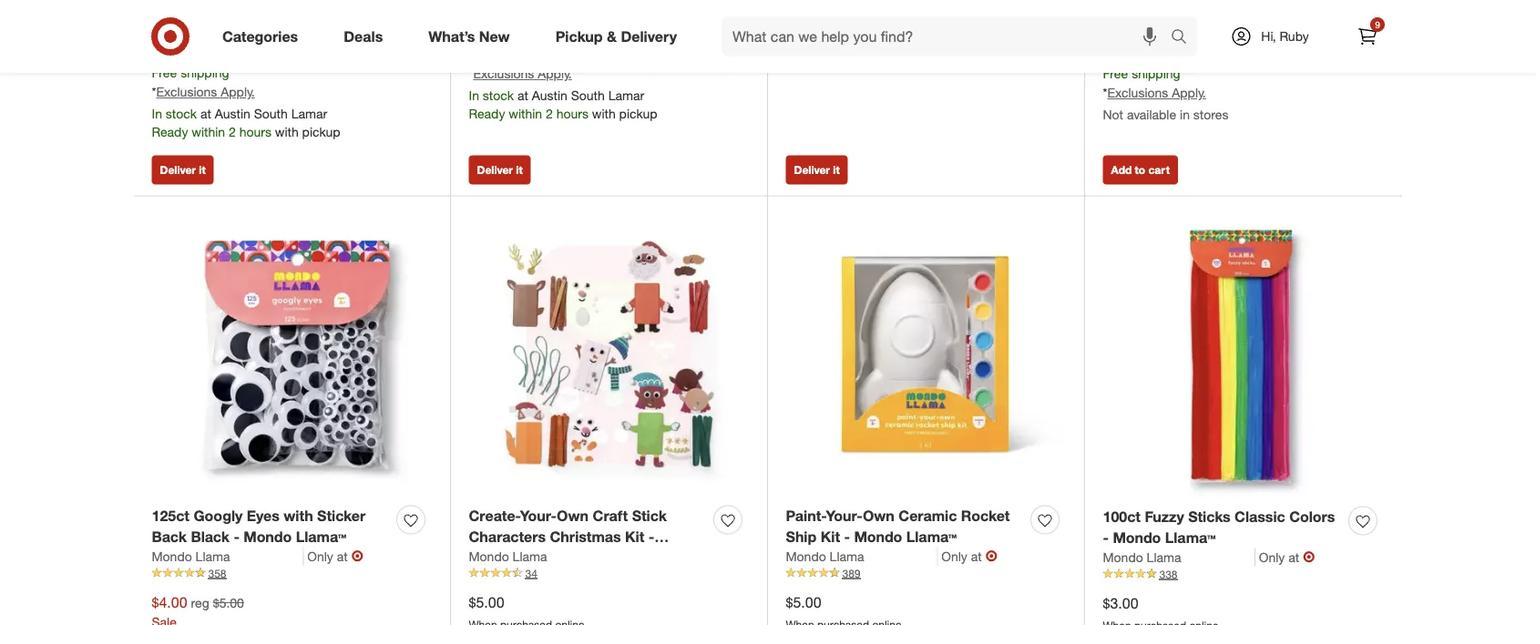 Task type: vqa. For each thing, say whether or not it's contained in the screenshot.
APPLY. within the * Exclusions Apply. In stock at  Austin South Lamar Ready within 2 hours with pickup
yes



Task type: locate. For each thing, give the bounding box(es) containing it.
mondo llama link up 358
[[152, 548, 304, 566]]

mondo llama down the ship
[[786, 549, 865, 564]]

stock
[[483, 88, 514, 104], [166, 106, 197, 122]]

$5.00
[[469, 594, 505, 612], [786, 594, 822, 612], [213, 595, 244, 611]]

mondo llama up 338
[[1103, 549, 1182, 565]]

ship
[[786, 528, 817, 546]]

¬ down "sticker"
[[352, 548, 363, 565]]

1 horizontal spatial 2
[[546, 106, 553, 122]]

online
[[238, 16, 268, 30], [1190, 17, 1219, 31]]

llama for -
[[1147, 549, 1182, 565]]

1 deliver from the left
[[160, 164, 196, 177]]

0 horizontal spatial free
[[152, 65, 177, 81]]

$35 down search on the top of the page
[[1181, 49, 1199, 63]]

0 vertical spatial austin
[[532, 88, 568, 104]]

ships inside only ships with $35 orders free shipping * * exclusions apply. not available in stores
[[1129, 49, 1155, 63]]

llama for ship
[[830, 549, 865, 564]]

ready inside the * exclusions apply. in stock at  austin south lamar ready within 2 hours with pickup
[[469, 106, 505, 122]]

mondo llama down black
[[152, 549, 230, 564]]

ships inside only ships with $35 orders free shipping * * exclusions apply. in stock at  austin south lamar ready within 2 hours with pickup
[[177, 48, 203, 62]]

100ct fuzzy sticks classic colors - mondo llama™
[[1103, 508, 1336, 547]]

1 vertical spatial south
[[254, 106, 288, 122]]

1 horizontal spatial lamar
[[609, 88, 645, 104]]

0 horizontal spatial pickup
[[302, 124, 341, 140]]

2 horizontal spatial ships
[[1129, 49, 1155, 63]]

1 horizontal spatial ready
[[469, 106, 505, 122]]

1 horizontal spatial exclusions apply. link
[[473, 66, 572, 82]]

ships left search button
[[1129, 49, 1155, 63]]

only at ¬ for colors
[[1260, 549, 1316, 566]]

$5.00 down characters
[[469, 594, 505, 612]]

- up 389 at the right of the page
[[845, 528, 850, 546]]

1 horizontal spatial kit
[[821, 528, 840, 546]]

1 horizontal spatial pickup
[[620, 106, 658, 122]]

free
[[152, 65, 177, 81], [1103, 66, 1129, 82]]

34 link
[[469, 566, 750, 582]]

1 horizontal spatial free
[[1103, 66, 1129, 82]]

2 kit from the left
[[821, 528, 840, 546]]

austin down the categories
[[215, 106, 250, 122]]

exclusions inside only ships with $35 orders free shipping * * exclusions apply. in stock at  austin south lamar ready within 2 hours with pickup
[[156, 84, 217, 100]]

1 horizontal spatial exclusions
[[473, 66, 534, 82]]

shipping inside only ships with $35 orders free shipping * * exclusions apply. in stock at  austin south lamar ready within 2 hours with pickup
[[181, 65, 229, 81]]

0 horizontal spatial ships
[[177, 48, 203, 62]]

deliver it
[[160, 164, 206, 177], [477, 164, 523, 177], [794, 164, 840, 177]]

apply. inside only ships with $35 orders free shipping * * exclusions apply. in stock at  austin south lamar ready within 2 hours with pickup
[[221, 84, 255, 100]]

online up only ships with $35 orders free shipping * * exclusions apply. in stock at  austin south lamar ready within 2 hours with pickup
[[238, 16, 268, 30]]

0 vertical spatial 2
[[863, 48, 870, 64]]

2 inside get it as soon as 5pm today ready within 2 hours with pickup
[[863, 48, 870, 64]]

1 horizontal spatial deliver
[[477, 164, 513, 177]]

0 horizontal spatial own
[[557, 507, 589, 525]]

what's new link
[[413, 16, 533, 57]]

1 horizontal spatial in
[[469, 88, 479, 104]]

1 horizontal spatial ¬
[[986, 548, 998, 565]]

free for not
[[1103, 66, 1129, 82]]

389
[[843, 567, 861, 580]]

0 horizontal spatial ready
[[152, 124, 188, 140]]

mondo llama for back
[[152, 549, 230, 564]]

0 horizontal spatial lamar
[[291, 106, 327, 122]]

0 horizontal spatial as
[[821, 26, 834, 42]]

purchased up only ships with $35 orders free shipping * * exclusions apply. in stock at  austin south lamar ready within 2 hours with pickup
[[183, 16, 235, 30]]

125ct googly eyes with sticker back black - mondo llama™ image
[[152, 215, 433, 495], [152, 215, 433, 495]]

with inside get it as soon as 5pm today ready within 2 hours with pickup
[[910, 48, 933, 64]]

only at ¬ down rocket
[[942, 548, 998, 565]]

mondo llama for ship
[[786, 549, 865, 564]]

within inside the * exclusions apply. in stock at  austin south lamar ready within 2 hours with pickup
[[509, 106, 542, 122]]

south
[[571, 88, 605, 104], [254, 106, 288, 122]]

0 horizontal spatial within
[[192, 124, 225, 140]]

your- up characters
[[520, 507, 557, 525]]

apply.
[[538, 66, 572, 82], [221, 84, 255, 100], [1172, 85, 1207, 101]]

kit down stick
[[625, 528, 645, 546]]

- right black
[[234, 528, 240, 546]]

¬ down rocket
[[986, 548, 998, 565]]

2 horizontal spatial deliver it
[[794, 164, 840, 177]]

get it as soon as 5pm today ready within 2 hours with pickup
[[786, 26, 975, 64]]

online left hi,
[[1190, 17, 1219, 31]]

deliver it button
[[152, 156, 214, 185], [469, 156, 531, 185], [786, 156, 848, 185]]

when
[[152, 16, 180, 30], [1103, 17, 1132, 31]]

0 horizontal spatial deliver
[[160, 164, 196, 177]]

shipping
[[181, 65, 229, 81], [1132, 66, 1181, 82]]

ships left categories link
[[177, 48, 203, 62]]

ready inside only ships with $35 orders free shipping * * exclusions apply. in stock at  austin south lamar ready within 2 hours with pickup
[[152, 124, 188, 140]]

own left the ceramic
[[863, 507, 895, 525]]

get
[[786, 26, 807, 42]]

1 vertical spatial stock
[[166, 106, 197, 122]]

0 horizontal spatial orders
[[250, 48, 282, 62]]

$5.00 for paint-your-own ceramic rocket ship kit - mondo llama™
[[786, 594, 822, 612]]

$4.00
[[152, 594, 187, 612]]

0 horizontal spatial austin
[[215, 106, 250, 122]]

mondo llama link up 389 at the right of the page
[[786, 548, 938, 566]]

your-
[[520, 507, 557, 525], [826, 507, 863, 525]]

-
[[234, 528, 240, 546], [649, 528, 655, 546], [845, 528, 850, 546], [1103, 529, 1109, 547]]

$5.00 right reg
[[213, 595, 244, 611]]

1 vertical spatial within
[[509, 106, 542, 122]]

lamar down categories link
[[291, 106, 327, 122]]

apply. up in at the top
[[1172, 85, 1207, 101]]

2 vertical spatial ready
[[152, 124, 188, 140]]

0 vertical spatial in
[[469, 88, 479, 104]]

deliver for only ships with $35 orders free shipping * * exclusions apply. in stock at  austin south lamar ready within 2 hours with pickup
[[160, 164, 196, 177]]

1 horizontal spatial when
[[1103, 17, 1132, 31]]

exclusions for in
[[156, 84, 217, 100]]

1 vertical spatial 2
[[546, 106, 553, 122]]

pickup inside the * exclusions apply. in stock at  austin south lamar ready within 2 hours with pickup
[[620, 106, 658, 122]]

0 horizontal spatial only at ¬
[[307, 548, 363, 565]]

your- for christmas
[[520, 507, 557, 525]]

$5.00 for create-your-own craft stick characters christmas kit - mondo llama™
[[469, 594, 505, 612]]

$5.00 inside '$4.00 reg $5.00'
[[213, 595, 244, 611]]

1 horizontal spatial as
[[869, 26, 883, 42]]

pickup
[[556, 27, 603, 45]]

0 horizontal spatial when purchased online
[[152, 16, 268, 30]]

in inside only ships with $35 orders free shipping * * exclusions apply. in stock at  austin south lamar ready within 2 hours with pickup
[[152, 106, 162, 122]]

apply. inside only ships with $35 orders free shipping * * exclusions apply. not available in stores
[[1172, 85, 1207, 101]]

llama™ down characters
[[521, 549, 572, 567]]

mondo llama link up 338
[[1103, 549, 1256, 567]]

2 horizontal spatial $5.00
[[786, 594, 822, 612]]

1 vertical spatial hours
[[557, 106, 589, 122]]

2 horizontal spatial ready
[[786, 48, 823, 64]]

0 horizontal spatial deliver it button
[[152, 156, 214, 185]]

purchased up only ships with $35 orders free shipping * * exclusions apply. not available in stores
[[1135, 17, 1187, 31]]

free inside only ships with $35 orders free shipping * * exclusions apply. in stock at  austin south lamar ready within 2 hours with pickup
[[152, 65, 177, 81]]

austin down only ships with $35 orders
[[532, 88, 568, 104]]

1 vertical spatial pickup
[[620, 106, 658, 122]]

1 horizontal spatial online
[[1190, 17, 1219, 31]]

only at ¬ up 338 link at bottom
[[1260, 549, 1316, 566]]

when purchased online up only ships with $35 orders free shipping * * exclusions apply. not available in stores
[[1103, 17, 1219, 31]]

exclusions apply. link down the categories
[[156, 84, 255, 100]]

1 horizontal spatial orders
[[567, 30, 599, 43]]

0 vertical spatial ready
[[786, 48, 823, 64]]

ready
[[786, 48, 823, 64], [469, 106, 505, 122], [152, 124, 188, 140]]

llama up 338
[[1147, 549, 1182, 565]]

with inside only ships with $35 orders free shipping * * exclusions apply. not available in stores
[[1158, 49, 1178, 63]]

shipping down the categories
[[181, 65, 229, 81]]

orders left &
[[567, 30, 599, 43]]

orders for not
[[1202, 49, 1233, 63]]

2 horizontal spatial 2
[[863, 48, 870, 64]]

1 horizontal spatial deliver it button
[[469, 156, 531, 185]]

1 kit from the left
[[625, 528, 645, 546]]

free for in
[[152, 65, 177, 81]]

orders
[[567, 30, 599, 43], [250, 48, 282, 62], [1202, 49, 1233, 63]]

when purchased online up only ships with $35 orders free shipping * * exclusions apply. in stock at  austin south lamar ready within 2 hours with pickup
[[152, 16, 268, 30]]

2 horizontal spatial within
[[826, 48, 860, 64]]

0 vertical spatial stock
[[483, 88, 514, 104]]

3 deliver from the left
[[794, 164, 830, 177]]

orders down the categories
[[250, 48, 282, 62]]

not
[[1103, 107, 1124, 123]]

pickup inside get it as soon as 5pm today ready within 2 hours with pickup
[[937, 48, 975, 64]]

2 horizontal spatial exclusions apply. link
[[1108, 85, 1207, 101]]

2 your- from the left
[[826, 507, 863, 525]]

with inside 125ct googly eyes with sticker back black - mondo llama™
[[284, 507, 313, 525]]

0 vertical spatial hours
[[874, 48, 906, 64]]

mondo llama link
[[152, 548, 304, 566], [469, 548, 547, 566], [786, 548, 938, 566], [1103, 549, 1256, 567]]

1 vertical spatial austin
[[215, 106, 250, 122]]

0 vertical spatial within
[[826, 48, 860, 64]]

at for paint-your-own ceramic rocket ship kit - mondo llama™
[[971, 549, 982, 564]]

2 horizontal spatial hours
[[874, 48, 906, 64]]

0 horizontal spatial kit
[[625, 528, 645, 546]]

1 horizontal spatial austin
[[532, 88, 568, 104]]

- inside create-your-own craft stick characters christmas kit - mondo llama™
[[649, 528, 655, 546]]

orders inside only ships with $35 orders free shipping * * exclusions apply. not available in stores
[[1202, 49, 1233, 63]]

it
[[810, 26, 817, 42], [199, 164, 206, 177], [516, 164, 523, 177], [833, 164, 840, 177]]

- inside paint-your-own ceramic rocket ship kit - mondo llama™
[[845, 528, 850, 546]]

$35 down the categories
[[229, 48, 247, 62]]

own inside create-your-own craft stick characters christmas kit - mondo llama™
[[557, 507, 589, 525]]

craft
[[593, 507, 628, 525]]

2
[[863, 48, 870, 64], [546, 106, 553, 122], [229, 124, 236, 140]]

as left soon
[[821, 26, 834, 42]]

2 horizontal spatial exclusions
[[1108, 85, 1169, 101]]

2 horizontal spatial only at ¬
[[1260, 549, 1316, 566]]

lamar
[[609, 88, 645, 104], [291, 106, 327, 122]]

exclusions apply. link down only ships with $35 orders
[[473, 66, 572, 82]]

colors
[[1290, 508, 1336, 526]]

your- up 389 at the right of the page
[[826, 507, 863, 525]]

only at ¬ down "sticker"
[[307, 548, 363, 565]]

1 horizontal spatial when purchased online
[[1103, 17, 1219, 31]]

1 horizontal spatial your-
[[826, 507, 863, 525]]

llama™ down "sticker"
[[296, 528, 347, 546]]

0 horizontal spatial hours
[[239, 124, 272, 140]]

create-your-own craft stick characters christmas kit - mondo llama™ link
[[469, 506, 707, 567]]

$5.00 down the ship
[[786, 594, 822, 612]]

your- for kit
[[826, 507, 863, 525]]

3 deliver it button from the left
[[786, 156, 848, 185]]

your- inside paint-your-own ceramic rocket ship kit - mondo llama™
[[826, 507, 863, 525]]

shipping up available on the right top of page
[[1132, 66, 1181, 82]]

exclusions for not
[[1108, 85, 1169, 101]]

0 horizontal spatial stock
[[166, 106, 197, 122]]

hi,
[[1262, 28, 1277, 44]]

0 horizontal spatial south
[[254, 106, 288, 122]]

ships
[[494, 30, 520, 43], [177, 48, 203, 62], [1129, 49, 1155, 63]]

2 own from the left
[[863, 507, 895, 525]]

1 horizontal spatial stock
[[483, 88, 514, 104]]

ships right what's
[[494, 30, 520, 43]]

at
[[518, 88, 529, 104], [200, 106, 211, 122], [337, 549, 348, 564], [971, 549, 982, 564], [1289, 549, 1300, 565]]

llama™
[[296, 528, 347, 546], [907, 528, 957, 546], [1166, 529, 1216, 547], [521, 549, 572, 567]]

* exclusions apply. in stock at  austin south lamar ready within 2 hours with pickup
[[469, 66, 658, 122]]

llama™ down sticks at the right bottom of page
[[1166, 529, 1216, 547]]

- down stick
[[649, 528, 655, 546]]

kit
[[625, 528, 645, 546], [821, 528, 840, 546]]

358
[[208, 567, 227, 580]]

2 horizontal spatial orders
[[1202, 49, 1233, 63]]

purchased
[[183, 16, 235, 30], [1135, 17, 1187, 31]]

1 deliver it button from the left
[[152, 156, 214, 185]]

as
[[821, 26, 834, 42], [869, 26, 883, 42]]

austin inside only ships with $35 orders free shipping * * exclusions apply. in stock at  austin south lamar ready within 2 hours with pickup
[[215, 106, 250, 122]]

1 horizontal spatial own
[[863, 507, 895, 525]]

0 horizontal spatial ¬
[[352, 548, 363, 565]]

*
[[229, 65, 234, 81], [469, 66, 473, 82], [1181, 66, 1185, 82], [152, 84, 156, 100], [1103, 85, 1108, 101]]

0 vertical spatial pickup
[[937, 48, 975, 64]]

your- inside create-your-own craft stick characters christmas kit - mondo llama™
[[520, 507, 557, 525]]

with
[[523, 30, 544, 43], [206, 48, 226, 62], [910, 48, 933, 64], [1158, 49, 1178, 63], [592, 106, 616, 122], [275, 124, 299, 140], [284, 507, 313, 525]]

0 horizontal spatial in
[[152, 106, 162, 122]]

only at ¬
[[307, 548, 363, 565], [942, 548, 998, 565], [1260, 549, 1316, 566]]

- inside 100ct fuzzy sticks classic colors - mondo llama™
[[1103, 529, 1109, 547]]

mondo llama link for -
[[1103, 549, 1256, 567]]

as left 5pm
[[869, 26, 883, 42]]

stock inside only ships with $35 orders free shipping * * exclusions apply. in stock at  austin south lamar ready within 2 hours with pickup
[[166, 106, 197, 122]]

0 horizontal spatial $35
[[229, 48, 247, 62]]

new
[[479, 27, 510, 45]]

exclusions inside the * exclusions apply. in stock at  austin south lamar ready within 2 hours with pickup
[[473, 66, 534, 82]]

only
[[469, 30, 491, 43], [152, 48, 174, 62], [1103, 49, 1126, 63], [307, 549, 333, 564], [942, 549, 968, 564], [1260, 549, 1286, 565]]

exclusions apply. link up available on the right top of page
[[1108, 85, 1207, 101]]

it for only ships with $35 orders free shipping * * exclusions apply. in stock at  austin south lamar ready within 2 hours with pickup deliver it button
[[199, 164, 206, 177]]

1 own from the left
[[557, 507, 589, 525]]

free inside only ships with $35 orders free shipping * * exclusions apply. not available in stores
[[1103, 66, 1129, 82]]

1 deliver it from the left
[[160, 164, 206, 177]]

2 deliver it button from the left
[[469, 156, 531, 185]]

deliver
[[160, 164, 196, 177], [477, 164, 513, 177], [794, 164, 830, 177]]

in
[[469, 88, 479, 104], [152, 106, 162, 122]]

exclusions inside only ships with $35 orders free shipping * * exclusions apply. not available in stores
[[1108, 85, 1169, 101]]

2 vertical spatial hours
[[239, 124, 272, 140]]

mondo llama
[[152, 549, 230, 564], [469, 549, 547, 564], [786, 549, 865, 564], [1103, 549, 1182, 565]]

austin
[[532, 88, 568, 104], [215, 106, 250, 122]]

1 horizontal spatial deliver it
[[477, 164, 523, 177]]

llama™ inside 100ct fuzzy sticks classic colors - mondo llama™
[[1166, 529, 1216, 547]]

what's new
[[429, 27, 510, 45]]

stock inside the * exclusions apply. in stock at  austin south lamar ready within 2 hours with pickup
[[483, 88, 514, 104]]

2 horizontal spatial $35
[[1181, 49, 1199, 63]]

own
[[557, 507, 589, 525], [863, 507, 895, 525]]

1 horizontal spatial south
[[571, 88, 605, 104]]

mondo inside 125ct googly eyes with sticker back black - mondo llama™
[[244, 528, 292, 546]]

lamar down pickup & delivery link
[[609, 88, 645, 104]]

$35
[[547, 30, 564, 43], [229, 48, 247, 62], [1181, 49, 1199, 63]]

today
[[915, 26, 947, 42]]

llama up 358
[[196, 549, 230, 564]]

online for stores
[[1190, 17, 1219, 31]]

0 horizontal spatial online
[[238, 16, 268, 30]]

lamar inside only ships with $35 orders free shipping * * exclusions apply. in stock at  austin south lamar ready within 2 hours with pickup
[[291, 106, 327, 122]]

paint-your-own ceramic rocket ship kit - mondo llama™
[[786, 507, 1010, 546]]

1 horizontal spatial purchased
[[1135, 17, 1187, 31]]

$35 inside only ships with $35 orders free shipping * * exclusions apply. in stock at  austin south lamar ready within 2 hours with pickup
[[229, 48, 247, 62]]

deliver it button for only ships with $35 orders free shipping * * exclusions apply. in stock at  austin south lamar ready within 2 hours with pickup
[[152, 156, 214, 185]]

pickup inside only ships with $35 orders free shipping * * exclusions apply. in stock at  austin south lamar ready within 2 hours with pickup
[[302, 124, 341, 140]]

add to cart button
[[1103, 156, 1179, 185]]

1 horizontal spatial ships
[[494, 30, 520, 43]]

apply. down only ships with $35 orders
[[538, 66, 572, 82]]

0 horizontal spatial shipping
[[181, 65, 229, 81]]

1 horizontal spatial hours
[[557, 106, 589, 122]]

0 horizontal spatial exclusions apply. link
[[156, 84, 255, 100]]

1 horizontal spatial $5.00
[[469, 594, 505, 612]]

2 vertical spatial pickup
[[302, 124, 341, 140]]

1 horizontal spatial apply.
[[538, 66, 572, 82]]

llama™ inside create-your-own craft stick characters christmas kit - mondo llama™
[[521, 549, 572, 567]]

deliver it for get it as soon as 5pm today ready within 2 hours with pickup
[[794, 164, 840, 177]]

2 vertical spatial within
[[192, 124, 225, 140]]

ruby
[[1280, 28, 1310, 44]]

austin inside the * exclusions apply. in stock at  austin south lamar ready within 2 hours with pickup
[[532, 88, 568, 104]]

100ct fuzzy sticks classic colors - mondo llama™ image
[[1103, 215, 1385, 496], [1103, 215, 1385, 496]]

shipping inside only ships with $35 orders free shipping * * exclusions apply. not available in stores
[[1132, 66, 1181, 82]]

1 horizontal spatial shipping
[[1132, 66, 1181, 82]]

llama up 389 at the right of the page
[[830, 549, 865, 564]]

100ct
[[1103, 508, 1141, 526]]

1 your- from the left
[[520, 507, 557, 525]]

$35 left &
[[547, 30, 564, 43]]

2 horizontal spatial deliver it button
[[786, 156, 848, 185]]

online for austin
[[238, 16, 268, 30]]

358 link
[[152, 566, 433, 582]]

add
[[1112, 164, 1132, 177]]

at inside only ships with $35 orders free shipping * * exclusions apply. in stock at  austin south lamar ready within 2 hours with pickup
[[200, 106, 211, 122]]

shipping for available
[[1132, 66, 1181, 82]]

at inside the * exclusions apply. in stock at  austin south lamar ready within 2 hours with pickup
[[518, 88, 529, 104]]

paint-your-own ceramic rocket ship kit - mondo llama™ image
[[786, 215, 1067, 495], [786, 215, 1067, 495]]

kit right the ship
[[821, 528, 840, 546]]

125ct googly eyes with sticker back black - mondo llama™
[[152, 507, 366, 546]]

- down '100ct'
[[1103, 529, 1109, 547]]

1 vertical spatial in
[[152, 106, 162, 122]]

deals link
[[328, 16, 406, 57]]

0 horizontal spatial purchased
[[183, 16, 235, 30]]

2 horizontal spatial ¬
[[1304, 549, 1316, 566]]

when purchased online
[[152, 16, 268, 30], [1103, 17, 1219, 31]]

2 deliver from the left
[[477, 164, 513, 177]]

create-your-own craft stick characters christmas kit - mondo llama™ image
[[469, 215, 750, 495], [469, 215, 750, 495]]

0 horizontal spatial when
[[152, 16, 180, 30]]

2 horizontal spatial pickup
[[937, 48, 975, 64]]

mondo llama link for back
[[152, 548, 304, 566]]

own inside paint-your-own ceramic rocket ship kit - mondo llama™
[[863, 507, 895, 525]]

llama for back
[[196, 549, 230, 564]]

orders inside only ships with $35 orders free shipping * * exclusions apply. in stock at  austin south lamar ready within 2 hours with pickup
[[250, 48, 282, 62]]

0 horizontal spatial 2
[[229, 124, 236, 140]]

south down categories link
[[254, 106, 288, 122]]

eyes
[[247, 507, 280, 525]]

0 vertical spatial south
[[571, 88, 605, 104]]

¬ down colors
[[1304, 549, 1316, 566]]

0 horizontal spatial deliver it
[[160, 164, 206, 177]]

south down pickup
[[571, 88, 605, 104]]

apply. down the categories
[[221, 84, 255, 100]]

$35 inside only ships with $35 orders free shipping * * exclusions apply. not available in stores
[[1181, 49, 1199, 63]]

llama™ down the ceramic
[[907, 528, 957, 546]]

to
[[1135, 164, 1146, 177]]

exclusions
[[473, 66, 534, 82], [156, 84, 217, 100], [1108, 85, 1169, 101]]

2 horizontal spatial deliver
[[794, 164, 830, 177]]

create-your-own craft stick characters christmas kit - mondo llama™
[[469, 507, 667, 567]]

with inside the * exclusions apply. in stock at  austin south lamar ready within 2 hours with pickup
[[592, 106, 616, 122]]

kit inside create-your-own craft stick characters christmas kit - mondo llama™
[[625, 528, 645, 546]]

2 horizontal spatial apply.
[[1172, 85, 1207, 101]]

orders down search on the top of the page
[[1202, 49, 1233, 63]]

it for second deliver it button
[[516, 164, 523, 177]]

sticks
[[1189, 508, 1231, 526]]

0 horizontal spatial $5.00
[[213, 595, 244, 611]]

338
[[1160, 568, 1178, 581]]

1 horizontal spatial only at ¬
[[942, 548, 998, 565]]

3 deliver it from the left
[[794, 164, 840, 177]]

own up christmas
[[557, 507, 589, 525]]

- inside 125ct googly eyes with sticker back black - mondo llama™
[[234, 528, 240, 546]]

llama
[[196, 549, 230, 564], [513, 549, 547, 564], [830, 549, 865, 564], [1147, 549, 1182, 565]]

categories
[[222, 27, 298, 45]]

1 vertical spatial lamar
[[291, 106, 327, 122]]

mondo inside paint-your-own ceramic rocket ship kit - mondo llama™
[[855, 528, 903, 546]]

mondo
[[244, 528, 292, 546], [855, 528, 903, 546], [1113, 529, 1162, 547], [152, 549, 192, 564], [469, 549, 509, 564], [786, 549, 827, 564], [469, 549, 517, 567], [1103, 549, 1144, 565]]

$4.00 reg $5.00
[[152, 594, 244, 612]]

0 horizontal spatial apply.
[[221, 84, 255, 100]]

within inside get it as soon as 5pm today ready within 2 hours with pickup
[[826, 48, 860, 64]]



Task type: describe. For each thing, give the bounding box(es) containing it.
338 link
[[1103, 567, 1385, 583]]

in inside the * exclusions apply. in stock at  austin south lamar ready within 2 hours with pickup
[[469, 88, 479, 104]]

characters
[[469, 528, 546, 546]]

orders for in
[[250, 48, 282, 62]]

mondo llama link down characters
[[469, 548, 547, 566]]

it inside get it as soon as 5pm today ready within 2 hours with pickup
[[810, 26, 817, 42]]

5pm
[[886, 26, 912, 42]]

What can we help you find? suggestions appear below search field
[[722, 16, 1176, 57]]

$35 for in
[[229, 48, 247, 62]]

sticker
[[317, 507, 366, 525]]

apply. for in
[[221, 84, 255, 100]]

only inside only ships with $35 orders free shipping * * exclusions apply. not available in stores
[[1103, 49, 1126, 63]]

search
[[1163, 29, 1207, 47]]

ceramic
[[899, 507, 957, 525]]

ready inside get it as soon as 5pm today ready within 2 hours with pickup
[[786, 48, 823, 64]]

ships for in
[[177, 48, 203, 62]]

¬ for paint-your-own ceramic rocket ship kit - mondo llama™
[[986, 548, 998, 565]]

when purchased online for at
[[152, 16, 268, 30]]

classic
[[1235, 508, 1286, 526]]

mondo llama link for ship
[[786, 548, 938, 566]]

when purchased online for in
[[1103, 17, 1219, 31]]

own for craft
[[557, 507, 589, 525]]

&
[[607, 27, 617, 45]]

¬ for 100ct fuzzy sticks classic colors - mondo llama™
[[1304, 549, 1316, 566]]

search button
[[1163, 16, 1207, 60]]

apply. inside the * exclusions apply. in stock at  austin south lamar ready within 2 hours with pickup
[[538, 66, 572, 82]]

exclusions apply. link for in
[[156, 84, 255, 100]]

black
[[191, 528, 230, 546]]

when for not
[[1103, 17, 1132, 31]]

mondo llama for -
[[1103, 549, 1182, 565]]

2 as from the left
[[869, 26, 883, 42]]

what's
[[429, 27, 475, 45]]

add to cart
[[1112, 164, 1170, 177]]

1 as from the left
[[821, 26, 834, 42]]

categories link
[[207, 16, 321, 57]]

it for get it as soon as 5pm today ready within 2 hours with pickup deliver it button
[[833, 164, 840, 177]]

mondo llama down characters
[[469, 549, 547, 564]]

own for ceramic
[[863, 507, 895, 525]]

125ct googly eyes with sticker back black - mondo llama™ link
[[152, 506, 390, 548]]

soon
[[838, 26, 866, 42]]

paint-
[[786, 507, 826, 525]]

1 horizontal spatial $35
[[547, 30, 564, 43]]

south inside the * exclusions apply. in stock at  austin south lamar ready within 2 hours with pickup
[[571, 88, 605, 104]]

back
[[152, 528, 187, 546]]

exclusions apply. link for not
[[1108, 85, 1207, 101]]

$3.00
[[1103, 595, 1139, 612]]

paint-your-own ceramic rocket ship kit - mondo llama™ link
[[786, 506, 1024, 548]]

googly
[[194, 507, 243, 525]]

within inside only ships with $35 orders free shipping * * exclusions apply. in stock at  austin south lamar ready within 2 hours with pickup
[[192, 124, 225, 140]]

only ships with $35 orders free shipping * * exclusions apply. in stock at  austin south lamar ready within 2 hours with pickup
[[152, 48, 341, 140]]

fuzzy
[[1145, 508, 1185, 526]]

reg
[[191, 595, 210, 611]]

9
[[1376, 19, 1381, 30]]

2 inside only ships with $35 orders free shipping * * exclusions apply. in stock at  austin south lamar ready within 2 hours with pickup
[[229, 124, 236, 140]]

purchased for in
[[1135, 17, 1187, 31]]

purchased for at
[[183, 16, 235, 30]]

christmas
[[550, 528, 621, 546]]

llama™ inside paint-your-own ceramic rocket ship kit - mondo llama™
[[907, 528, 957, 546]]

100ct fuzzy sticks classic colors - mondo llama™ link
[[1103, 507, 1342, 549]]

hi, ruby
[[1262, 28, 1310, 44]]

2 deliver it from the left
[[477, 164, 523, 177]]

deliver it button for get it as soon as 5pm today ready within 2 hours with pickup
[[786, 156, 848, 185]]

lamar inside the * exclusions apply. in stock at  austin south lamar ready within 2 hours with pickup
[[609, 88, 645, 104]]

mondo inside create-your-own craft stick characters christmas kit - mondo llama™
[[469, 549, 517, 567]]

in
[[1180, 107, 1190, 123]]

deliver it for only ships with $35 orders free shipping * * exclusions apply. in stock at  austin south lamar ready within 2 hours with pickup
[[160, 164, 206, 177]]

125ct
[[152, 507, 190, 525]]

at for 100ct fuzzy sticks classic colors - mondo llama™
[[1289, 549, 1300, 565]]

34
[[526, 567, 538, 580]]

deliver for get it as soon as 5pm today ready within 2 hours with pickup
[[794, 164, 830, 177]]

rocket
[[962, 507, 1010, 525]]

when for in
[[152, 16, 180, 30]]

ships for not
[[1129, 49, 1155, 63]]

stores
[[1194, 107, 1229, 123]]

pickup & delivery link
[[540, 16, 700, 57]]

9 link
[[1348, 16, 1388, 57]]

hours inside only ships with $35 orders free shipping * * exclusions apply. in stock at  austin south lamar ready within 2 hours with pickup
[[239, 124, 272, 140]]

hours inside get it as soon as 5pm today ready within 2 hours with pickup
[[874, 48, 906, 64]]

deals
[[344, 27, 383, 45]]

cart
[[1149, 164, 1170, 177]]

apply. for not
[[1172, 85, 1207, 101]]

389 link
[[786, 566, 1067, 582]]

$35 for not
[[1181, 49, 1199, 63]]

hours inside the * exclusions apply. in stock at  austin south lamar ready within 2 hours with pickup
[[557, 106, 589, 122]]

delivery
[[621, 27, 677, 45]]

create-
[[469, 507, 520, 525]]

stick
[[632, 507, 667, 525]]

only ships with $35 orders
[[469, 30, 599, 43]]

shipping for stock
[[181, 65, 229, 81]]

at for 125ct googly eyes with sticker back black - mondo llama™
[[337, 549, 348, 564]]

¬ for 125ct googly eyes with sticker back black - mondo llama™
[[352, 548, 363, 565]]

kit inside paint-your-own ceramic rocket ship kit - mondo llama™
[[821, 528, 840, 546]]

2 inside the * exclusions apply. in stock at  austin south lamar ready within 2 hours with pickup
[[546, 106, 553, 122]]

llama™ inside 125ct googly eyes with sticker back black - mondo llama™
[[296, 528, 347, 546]]

only at ¬ for rocket
[[942, 548, 998, 565]]

llama up 34
[[513, 549, 547, 564]]

only at ¬ for sticker
[[307, 548, 363, 565]]

south inside only ships with $35 orders free shipping * * exclusions apply. in stock at  austin south lamar ready within 2 hours with pickup
[[254, 106, 288, 122]]

mondo inside 100ct fuzzy sticks classic colors - mondo llama™
[[1113, 529, 1162, 547]]

only ships with $35 orders free shipping * * exclusions apply. not available in stores
[[1103, 49, 1233, 123]]

only inside only ships with $35 orders free shipping * * exclusions apply. in stock at  austin south lamar ready within 2 hours with pickup
[[152, 48, 174, 62]]

pickup & delivery
[[556, 27, 677, 45]]

* inside the * exclusions apply. in stock at  austin south lamar ready within 2 hours with pickup
[[469, 66, 473, 82]]

available
[[1128, 107, 1177, 123]]



